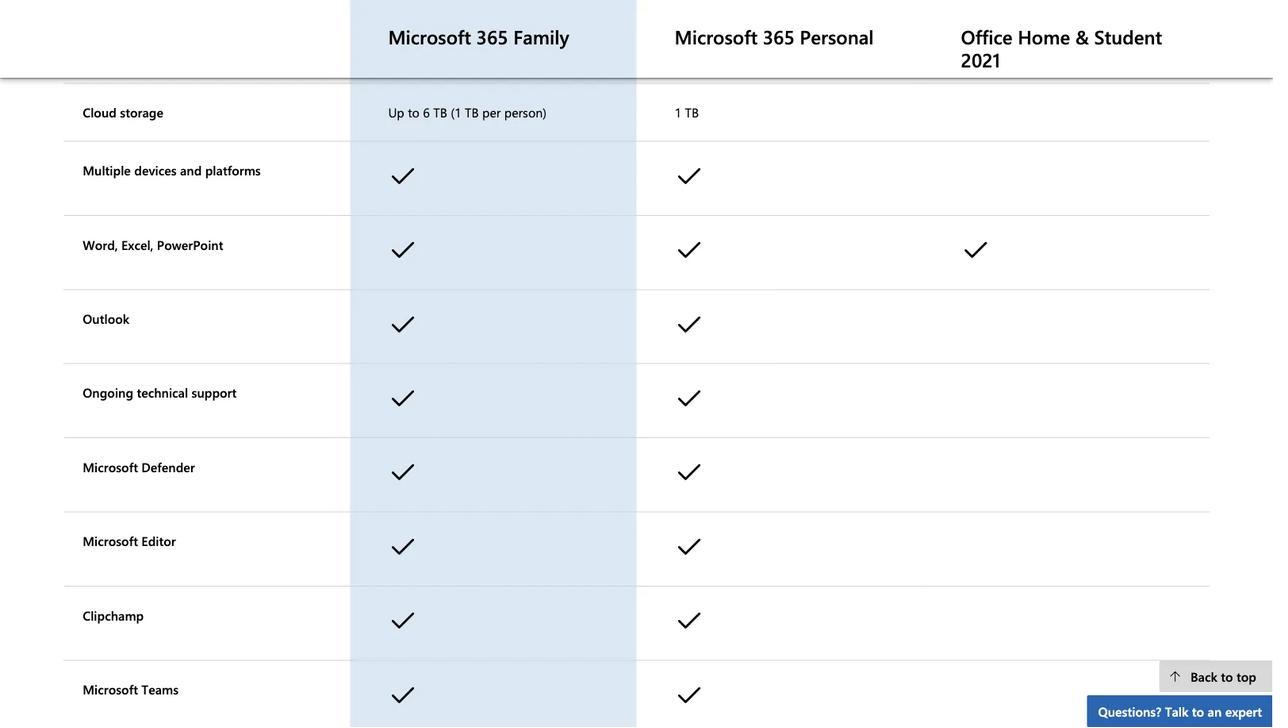 Task type: describe. For each thing, give the bounding box(es) containing it.
1 for 1 pc or mac
[[962, 46, 969, 63]]

devices
[[134, 162, 177, 179]]

to for back
[[1222, 668, 1234, 685]]

multiple
[[83, 162, 131, 179]]

microsoft 365 personal
[[675, 24, 874, 49]]

defender
[[142, 458, 195, 476]]

(1
[[451, 104, 462, 121]]

outlook
[[83, 310, 129, 327]]

3 tb from the left
[[685, 104, 699, 121]]

2021
[[962, 47, 1001, 72]]

microsoft for microsoft 365 family
[[388, 24, 471, 49]]

storage
[[120, 104, 163, 121]]

1-
[[388, 46, 400, 63]]

platforms
[[205, 162, 261, 179]]

2 tb from the left
[[465, 104, 479, 121]]

questions? talk to an expert
[[1099, 702, 1263, 720]]

expert
[[1226, 702, 1263, 720]]

microsoft editor
[[83, 533, 176, 550]]

clipchamp
[[83, 607, 144, 624]]

ongoing
[[83, 384, 133, 401]]

to inside dropdown button
[[1193, 702, 1205, 720]]

per
[[483, 104, 501, 121]]

word,
[[83, 236, 118, 253]]

support
[[192, 384, 237, 401]]

cloud
[[83, 104, 117, 121]]

up to 6 tb (1 tb per person)
[[388, 104, 547, 121]]

mac
[[1006, 46, 1030, 63]]

office
[[962, 24, 1013, 49]]

1 pc or mac
[[962, 46, 1030, 63]]

microsoft for microsoft editor
[[83, 533, 138, 550]]

microsoft for microsoft 365 personal
[[675, 24, 758, 49]]

editor
[[142, 533, 176, 550]]

to for up
[[408, 104, 420, 121]]

and
[[180, 162, 202, 179]]

1-6
[[388, 46, 407, 63]]

microsoft defender
[[83, 458, 195, 476]]

teams
[[142, 681, 179, 698]]

questions? talk to an expert button
[[1088, 695, 1274, 727]]

person)
[[505, 104, 547, 121]]



Task type: locate. For each thing, give the bounding box(es) containing it.
0 vertical spatial 6
[[400, 46, 407, 63]]

6 up up
[[400, 46, 407, 63]]

1 horizontal spatial tb
[[465, 104, 479, 121]]

back to top
[[1191, 668, 1257, 685]]

excel,
[[122, 236, 154, 253]]

back
[[1191, 668, 1218, 685]]

1 horizontal spatial to
[[1193, 702, 1205, 720]]

microsoft
[[388, 24, 471, 49], [675, 24, 758, 49], [83, 458, 138, 476], [83, 533, 138, 550], [83, 681, 138, 698]]

technical
[[137, 384, 188, 401]]

personal
[[800, 24, 874, 49]]

included image
[[675, 159, 710, 198], [388, 233, 423, 272], [675, 233, 710, 272], [962, 233, 997, 272], [388, 455, 423, 495], [675, 455, 710, 495], [388, 529, 423, 569], [675, 529, 710, 569]]

2 vertical spatial to
[[1193, 702, 1205, 720]]

microsoft 365 family
[[388, 24, 570, 49]]

1 for 1 tb
[[675, 104, 682, 121]]

pc
[[972, 46, 987, 63]]

0 horizontal spatial 365
[[477, 24, 508, 49]]

student
[[1095, 24, 1163, 49]]

1 horizontal spatial 365
[[763, 24, 795, 49]]

365 left personal
[[763, 24, 795, 49]]

1 horizontal spatial 1
[[962, 46, 969, 63]]

365 for personal
[[763, 24, 795, 49]]

microsoft for microsoft defender
[[83, 458, 138, 476]]

family
[[514, 24, 570, 49]]

1 vertical spatial 1
[[675, 104, 682, 121]]

1 vertical spatial 6
[[423, 104, 430, 121]]

365 left 'family'
[[477, 24, 508, 49]]

home
[[1019, 24, 1071, 49]]

1 horizontal spatial 6
[[423, 104, 430, 121]]

questions?
[[1099, 702, 1162, 720]]

microsoft teams
[[83, 681, 179, 698]]

talk
[[1166, 702, 1189, 720]]

1 365 from the left
[[477, 24, 508, 49]]

word, excel, powerpoint
[[83, 236, 223, 253]]

to left the an
[[1193, 702, 1205, 720]]

multiple devices and platforms
[[83, 162, 261, 179]]

2 horizontal spatial to
[[1222, 668, 1234, 685]]

6 left (1
[[423, 104, 430, 121]]

0 horizontal spatial tb
[[434, 104, 448, 121]]

microsoft for microsoft teams
[[83, 681, 138, 698]]

0 vertical spatial to
[[408, 104, 420, 121]]

or
[[991, 46, 1002, 63]]

365 for family
[[477, 24, 508, 49]]

1 vertical spatial to
[[1222, 668, 1234, 685]]

1 tb
[[675, 104, 699, 121]]

&
[[1076, 24, 1090, 49]]

2 365 from the left
[[763, 24, 795, 49]]

0 horizontal spatial 6
[[400, 46, 407, 63]]

tb
[[434, 104, 448, 121], [465, 104, 479, 121], [685, 104, 699, 121]]

to right up
[[408, 104, 420, 121]]

an
[[1209, 702, 1223, 720]]

to
[[408, 104, 420, 121], [1222, 668, 1234, 685], [1193, 702, 1205, 720]]

0 horizontal spatial to
[[408, 104, 420, 121]]

365
[[477, 24, 508, 49], [763, 24, 795, 49]]

up
[[388, 104, 405, 121]]

to left top
[[1222, 668, 1234, 685]]

included image
[[388, 159, 423, 198], [388, 307, 423, 346], [675, 307, 710, 346], [388, 381, 423, 420], [675, 381, 710, 420], [388, 604, 423, 643], [675, 604, 710, 643], [388, 678, 423, 717], [675, 678, 710, 717]]

0 horizontal spatial 1
[[675, 104, 682, 121]]

1 tb from the left
[[434, 104, 448, 121]]

powerpoint
[[157, 236, 223, 253]]

6
[[400, 46, 407, 63], [423, 104, 430, 121]]

1
[[962, 46, 969, 63], [675, 104, 682, 121]]

cloud storage
[[83, 104, 163, 121]]

0 vertical spatial 1
[[962, 46, 969, 63]]

top
[[1237, 668, 1257, 685]]

office home & student 2021
[[962, 24, 1163, 72]]

2 horizontal spatial tb
[[685, 104, 699, 121]]

back to top link
[[1160, 660, 1274, 692]]

ongoing technical support
[[83, 384, 237, 401]]



Task type: vqa. For each thing, say whether or not it's contained in the screenshot.
ADD COPILOT TO YOUR SUBSCRIPTION at left
no



